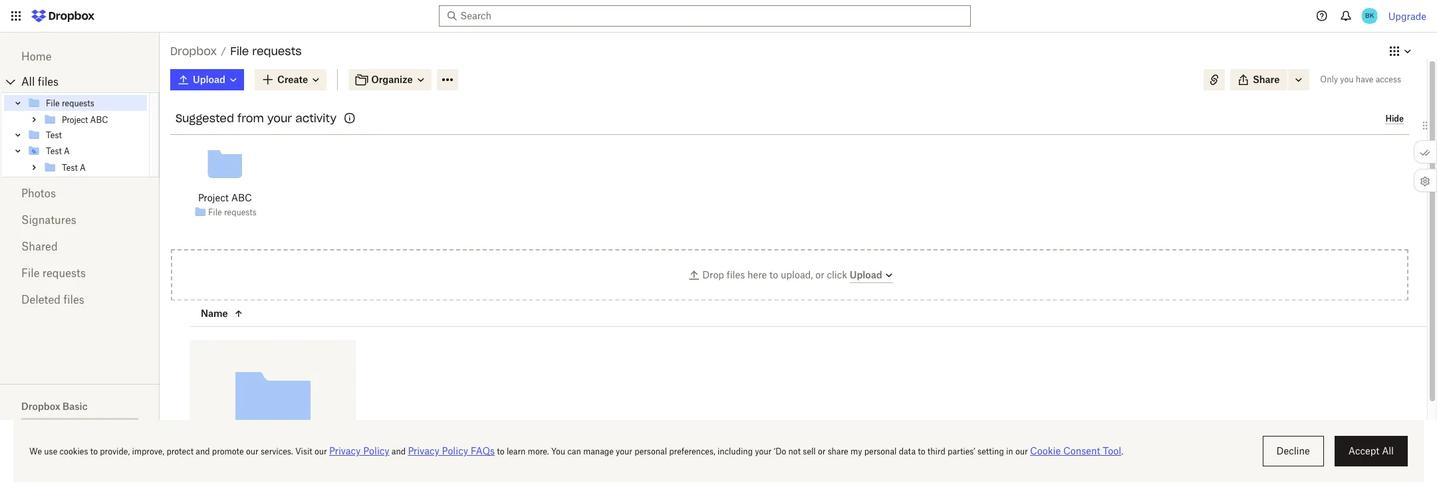 Task type: locate. For each thing, give the bounding box(es) containing it.
files right deleted
[[63, 293, 84, 307]]

organize button
[[349, 69, 432, 90]]

signatures link
[[21, 207, 138, 233]]

folder, project abc row
[[190, 341, 356, 490]]

1 vertical spatial files
[[727, 269, 745, 280]]

only you have access
[[1321, 75, 1402, 84]]

signatures
[[21, 214, 76, 227]]

test a
[[46, 146, 70, 156], [62, 163, 86, 173]]

files
[[38, 75, 59, 88], [727, 269, 745, 280], [63, 293, 84, 307]]

dropbox left /
[[170, 45, 217, 58]]

2 horizontal spatial files
[[727, 269, 745, 280]]

test up photos link
[[62, 163, 78, 173]]

file requests
[[46, 98, 94, 108], [208, 207, 257, 217], [21, 267, 86, 280]]

name
[[201, 308, 228, 319]]

dropbox left 'basic'
[[21, 401, 60, 412]]

2 vertical spatial file requests link
[[21, 260, 138, 287]]

only
[[1321, 75, 1338, 84]]

2 vertical spatial files
[[63, 293, 84, 307]]

group containing file requests
[[2, 92, 160, 178]]

a
[[64, 146, 70, 156], [80, 163, 86, 173]]

files inside tree
[[38, 75, 59, 88]]

0 vertical spatial project
[[62, 115, 88, 125]]

test a down test link
[[46, 146, 70, 156]]

file requests link
[[27, 95, 147, 111], [208, 206, 257, 219], [21, 260, 138, 287]]

test a link
[[27, 143, 147, 159], [43, 160, 147, 176]]

project
[[62, 115, 88, 125], [198, 192, 229, 204], [190, 475, 216, 485]]

group
[[2, 92, 160, 178]]

abc
[[90, 115, 108, 125], [231, 192, 252, 204], [218, 475, 236, 485]]

0 vertical spatial dropbox
[[170, 45, 217, 58]]

1 vertical spatial a
[[80, 163, 86, 173]]

0 vertical spatial test a
[[46, 146, 70, 156]]

test
[[46, 130, 62, 140], [46, 146, 62, 156], [62, 163, 78, 173]]

files left here at bottom
[[727, 269, 745, 280]]

upload right click
[[850, 269, 883, 280]]

or
[[816, 269, 825, 280]]

1 horizontal spatial files
[[63, 293, 84, 307]]

organize
[[371, 74, 413, 85]]

all
[[21, 75, 35, 88]]

1 vertical spatial abc
[[231, 192, 252, 204]]

you
[[1341, 75, 1354, 84]]

test a up photos link
[[62, 163, 86, 173]]

suggested from your activity
[[176, 112, 337, 125]]

click
[[827, 269, 847, 280]]

1 vertical spatial upload
[[850, 269, 883, 280]]

all files tree
[[2, 71, 160, 178]]

0 vertical spatial project abc link
[[43, 112, 147, 128]]

0 horizontal spatial files
[[38, 75, 59, 88]]

test down all files
[[46, 130, 62, 140]]

activity
[[296, 112, 337, 125]]

file requests inside 'all files' tree
[[46, 98, 94, 108]]

have
[[1356, 75, 1374, 84]]

1 vertical spatial project abc link
[[198, 191, 252, 206]]

bk
[[1366, 11, 1375, 20]]

project abc button
[[190, 475, 327, 485]]

a down test link
[[64, 146, 70, 156]]

1 vertical spatial project
[[198, 192, 229, 204]]

1 vertical spatial test
[[46, 146, 62, 156]]

upload
[[193, 74, 226, 85], [850, 269, 883, 280]]

file
[[230, 45, 249, 58], [46, 98, 60, 108], [208, 207, 222, 217], [21, 267, 40, 280]]

all files link
[[21, 71, 160, 92]]

2 vertical spatial test
[[62, 163, 78, 173]]

files right "all"
[[38, 75, 59, 88]]

1 horizontal spatial a
[[80, 163, 86, 173]]

test link
[[27, 127, 147, 143]]

0 vertical spatial upload
[[193, 74, 226, 85]]

suggested
[[176, 112, 234, 125]]

2 vertical spatial project abc
[[190, 475, 236, 485]]

from
[[238, 112, 264, 125]]

0 vertical spatial file requests
[[46, 98, 94, 108]]

requests
[[252, 45, 302, 58], [62, 98, 94, 108], [224, 207, 257, 217], [42, 267, 86, 280]]

drop files here to upload, or click
[[703, 269, 850, 280]]

0 horizontal spatial upload
[[193, 74, 226, 85]]

dropbox
[[170, 45, 217, 58], [21, 401, 60, 412]]

hide button
[[1386, 114, 1404, 125]]

0 vertical spatial abc
[[90, 115, 108, 125]]

0 horizontal spatial a
[[64, 146, 70, 156]]

0 vertical spatial files
[[38, 75, 59, 88]]

files for drop
[[727, 269, 745, 280]]

0 horizontal spatial dropbox
[[21, 401, 60, 412]]

0 vertical spatial project abc
[[62, 115, 108, 125]]

file requests link inside 'all files' tree
[[27, 95, 147, 111]]

test down test link
[[46, 146, 62, 156]]

home
[[21, 50, 52, 63]]

deleted files link
[[21, 287, 138, 313]]

1 vertical spatial test a link
[[43, 160, 147, 176]]

1 vertical spatial file requests link
[[208, 206, 257, 219]]

1 vertical spatial project abc
[[198, 192, 252, 204]]

project abc
[[62, 115, 108, 125], [198, 192, 252, 204], [190, 475, 236, 485]]

1 horizontal spatial dropbox
[[170, 45, 217, 58]]

1 horizontal spatial upload
[[850, 269, 883, 280]]

2 vertical spatial project
[[190, 475, 216, 485]]

upload,
[[781, 269, 813, 280]]

share
[[1253, 74, 1280, 85]]

shared link
[[21, 233, 138, 260]]

a up photos link
[[80, 163, 86, 173]]

2 vertical spatial abc
[[218, 475, 236, 485]]

0 vertical spatial file requests link
[[27, 95, 147, 111]]

dropbox for dropbox basic
[[21, 401, 60, 412]]

deleted
[[21, 293, 61, 307]]

project abc inside 'all files' tree
[[62, 115, 108, 125]]

1 vertical spatial dropbox
[[21, 401, 60, 412]]

project abc link
[[43, 112, 147, 128], [198, 191, 252, 206]]

upload down /
[[193, 74, 226, 85]]

create button
[[255, 69, 327, 90]]

all files
[[21, 75, 59, 88]]



Task type: describe. For each thing, give the bounding box(es) containing it.
abc inside group
[[90, 115, 108, 125]]

requests inside 'all files' tree
[[62, 98, 94, 108]]

0 vertical spatial test a link
[[27, 143, 147, 159]]

dropbox for dropbox / file requests
[[170, 45, 217, 58]]

files for deleted
[[63, 293, 84, 307]]

upload button
[[850, 267, 895, 283]]

0 horizontal spatial project abc link
[[43, 112, 147, 128]]

deleted files
[[21, 293, 84, 307]]

home link
[[21, 43, 138, 70]]

0 vertical spatial test
[[46, 130, 62, 140]]

project inside 'all files' tree
[[62, 115, 88, 125]]

create
[[277, 74, 308, 85]]

share button
[[1231, 69, 1288, 90]]

shared
[[21, 240, 58, 253]]

1 vertical spatial file requests
[[208, 207, 257, 217]]

basic
[[63, 401, 88, 412]]

here
[[748, 269, 767, 280]]

dropbox / file requests
[[170, 45, 302, 58]]

1 horizontal spatial project abc link
[[198, 191, 252, 206]]

/
[[221, 45, 226, 57]]

name button
[[201, 306, 302, 322]]

photos link
[[21, 180, 138, 207]]

dropbox link
[[170, 43, 217, 60]]

upgrade link
[[1389, 10, 1427, 22]]

drop
[[703, 269, 724, 280]]

dropbox basic
[[21, 401, 88, 412]]

project abc inside button
[[190, 475, 236, 485]]

upload button
[[170, 69, 244, 90]]

project inside button
[[190, 475, 216, 485]]

bk button
[[1360, 5, 1381, 27]]

2 vertical spatial file requests
[[21, 267, 86, 280]]

files for all
[[38, 75, 59, 88]]

access
[[1376, 75, 1402, 84]]

0 vertical spatial a
[[64, 146, 70, 156]]

upload inside dropdown button
[[850, 269, 883, 280]]

upgrade
[[1389, 10, 1427, 22]]

global header element
[[0, 0, 1438, 33]]

upload inside popup button
[[193, 74, 226, 85]]

to
[[770, 269, 778, 280]]

abc inside button
[[218, 475, 236, 485]]

1 vertical spatial test a
[[62, 163, 86, 173]]

Search text field
[[461, 9, 947, 23]]

dropbox logo - go to the homepage image
[[27, 5, 99, 27]]

hide
[[1386, 114, 1404, 124]]

photos
[[21, 187, 56, 200]]

file inside tree
[[46, 98, 60, 108]]

your
[[267, 112, 292, 125]]



Task type: vqa. For each thing, say whether or not it's contained in the screenshot.
Upload dropdown button
yes



